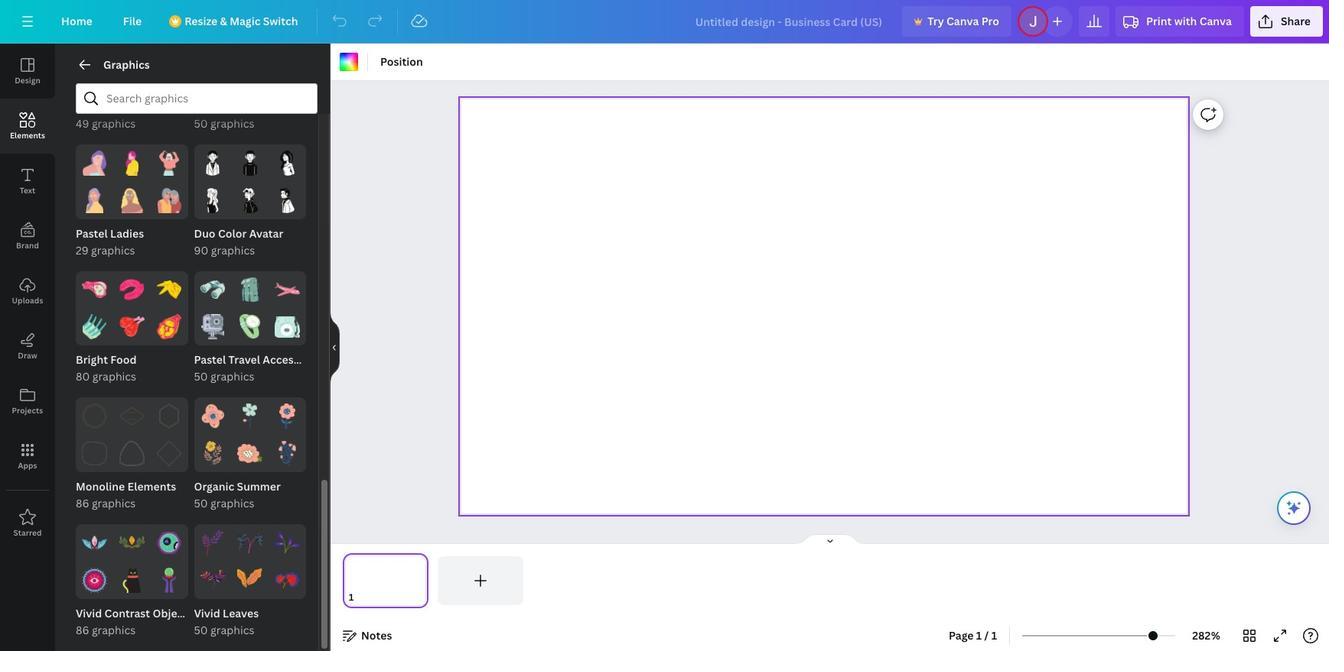 Task type: vqa. For each thing, say whether or not it's contained in the screenshot.


Task type: locate. For each thing, give the bounding box(es) containing it.
86 inside monoline elements 86 graphics
[[76, 497, 89, 511]]

1 horizontal spatial block lady illustration image
[[157, 188, 182, 213]]

graphics for monoline elements
[[92, 497, 136, 511]]

leaves
[[110, 99, 146, 114], [223, 606, 259, 621]]

leaves inside vivid leaves 50 graphics
[[223, 606, 259, 621]]

with
[[1174, 14, 1197, 28]]

block lady illustration image
[[119, 151, 144, 176], [157, 151, 182, 176], [82, 188, 107, 213], [119, 188, 144, 213]]

flat line frame image up the "monoline"
[[82, 442, 107, 467]]

graphics inside girl power 50 graphics
[[210, 116, 254, 131]]

graphics down vivid leaves button
[[210, 623, 254, 638]]

1 vertical spatial block lady illustration image
[[157, 188, 182, 213]]

1 right /
[[991, 629, 997, 644]]

blue and red leaves image
[[275, 568, 300, 593]]

0 horizontal spatial vivid
[[76, 606, 102, 621]]

canva assistant image
[[1285, 500, 1303, 518]]

50 down travel element action camera icon
[[194, 370, 208, 384]]

1 vertical spatial pastel
[[194, 353, 226, 367]]

page
[[949, 629, 974, 644]]

2 86 from the top
[[76, 623, 89, 638]]

bright food 80 graphics
[[76, 353, 137, 384]]

block lady illustration image down bright leaves 49 graphics
[[119, 151, 144, 176]]

0 horizontal spatial line male half body image
[[200, 151, 225, 176]]

organic floral element image
[[200, 404, 225, 429], [237, 404, 263, 429], [275, 404, 300, 429], [237, 442, 263, 467]]

bright up 49
[[76, 99, 108, 114]]

graphics down ladies
[[91, 243, 135, 258]]

1 line male half body image from the left
[[200, 151, 225, 176]]

pastel
[[76, 226, 108, 241], [194, 353, 226, 367]]

yellow and pink leaves image
[[237, 568, 263, 593]]

2 vivid from the left
[[194, 606, 220, 621]]

line male half body image up avatar
[[275, 188, 300, 213]]

organic floral element image up organic
[[200, 442, 225, 467]]

blessed flashes on a magic 8 ball image
[[157, 531, 182, 556]]

1 line male half body image from the left
[[237, 188, 263, 213]]

#ffffff image
[[340, 53, 358, 71]]

0 horizontal spatial elements
[[10, 130, 45, 141]]

objects
[[153, 606, 193, 621]]

Design title text field
[[683, 6, 896, 37]]

0 vertical spatial elements
[[10, 130, 45, 141]]

0 vertical spatial 86
[[76, 497, 89, 511]]

leaves inside bright leaves 49 graphics
[[110, 99, 146, 114]]

50 inside girl power 50 graphics
[[194, 116, 208, 131]]

0 horizontal spatial line female half body image
[[200, 188, 225, 213]]

line male half body image up duo color avatar button
[[237, 188, 263, 213]]

1 horizontal spatial vivid
[[194, 606, 220, 621]]

4 50 from the top
[[194, 623, 208, 638]]

Search graphics search field
[[106, 84, 287, 113]]

pastel for 50
[[194, 353, 226, 367]]

0 horizontal spatial 1
[[976, 629, 982, 644]]

1 horizontal spatial organic floral element image
[[275, 442, 300, 467]]

graphics
[[92, 116, 136, 131], [210, 116, 254, 131], [91, 243, 135, 258], [211, 243, 255, 258], [92, 370, 136, 384], [210, 370, 254, 384], [92, 497, 136, 511], [210, 497, 254, 511], [92, 623, 136, 638], [210, 623, 254, 638]]

86 down eye against circular pattern image
[[76, 623, 89, 638]]

block lady illustration image
[[82, 151, 107, 176], [157, 188, 182, 213]]

pastel up 29 on the top left
[[76, 226, 108, 241]]

vivid leaves 50 graphics
[[194, 606, 259, 638]]

graphics inside bright food 80 graphics
[[92, 370, 136, 384]]

bright
[[76, 99, 108, 114], [76, 353, 108, 367]]

duo
[[194, 226, 215, 241]]

graphics for bright leaves
[[92, 116, 136, 131]]

line female half body image down girl power button
[[275, 151, 300, 176]]

graphics inside the "organic summer 50 graphics"
[[210, 497, 254, 511]]

graphics down contrast
[[92, 623, 136, 638]]

try canva pro
[[928, 14, 999, 28]]

0 horizontal spatial line male half body image
[[237, 188, 263, 213]]

file
[[123, 14, 142, 28]]

50 down organic
[[194, 497, 208, 511]]

1 horizontal spatial elements
[[127, 480, 176, 494]]

text button
[[0, 154, 55, 209]]

graphics down "organic summer" button
[[210, 497, 254, 511]]

50
[[194, 116, 208, 131], [194, 370, 208, 384], [194, 497, 208, 511], [194, 623, 208, 638]]

monoline elements 86 graphics
[[76, 480, 176, 511]]

1 vivid from the left
[[76, 606, 102, 621]]

graphics inside bright leaves 49 graphics
[[92, 116, 136, 131]]

pastel ladies button
[[76, 225, 188, 242]]

organic summer 50 graphics
[[194, 480, 281, 511]]

1 horizontal spatial line female half body image
[[275, 151, 300, 176]]

canva right with
[[1200, 14, 1232, 28]]

1 horizontal spatial line male half body image
[[237, 151, 263, 176]]

/
[[984, 629, 989, 644]]

travel element binoculars image
[[200, 277, 225, 303]]

leaves down graphics
[[110, 99, 146, 114]]

1 86 from the top
[[76, 497, 89, 511]]

line male half body image
[[200, 151, 225, 176], [237, 151, 263, 176]]

power
[[215, 99, 248, 114]]

block lady illustration image up pastel ladies button
[[157, 188, 182, 213]]

hide image
[[330, 311, 340, 385]]

1 horizontal spatial 1
[[991, 629, 997, 644]]

1
[[976, 629, 982, 644], [991, 629, 997, 644]]

0 horizontal spatial organic floral element image
[[200, 442, 225, 467]]

girl
[[194, 99, 213, 114]]

graphics inside vivid leaves 50 graphics
[[210, 623, 254, 638]]

graphics down "power"
[[210, 116, 254, 131]]

elements inside button
[[10, 130, 45, 141]]

rustic meat illustration image
[[119, 277, 144, 303], [157, 277, 182, 303], [157, 315, 182, 340]]

graphics
[[103, 57, 150, 72]]

try
[[928, 14, 944, 28]]

contrast
[[105, 606, 150, 621]]

vivid leaves button
[[194, 606, 306, 623]]

graphics down the "monoline"
[[92, 497, 136, 511]]

starred
[[13, 528, 42, 539]]

switch
[[263, 14, 298, 28]]

vivid down pink, yellow and blue leaves image on the left of the page
[[194, 606, 220, 621]]

1 vertical spatial 86
[[76, 623, 89, 638]]

block lady illustration image up the pastel ladies 29 graphics
[[82, 188, 107, 213]]

vivid inside vivid leaves 50 graphics
[[194, 606, 220, 621]]

1 horizontal spatial pastel
[[194, 353, 226, 367]]

organic floral element image
[[200, 442, 225, 467], [275, 442, 300, 467]]

50 inside the "organic summer 50 graphics"
[[194, 497, 208, 511]]

2 organic floral element image from the left
[[275, 442, 300, 467]]

graphics inside vivid contrast objects 86 graphics
[[92, 623, 136, 638]]

86
[[76, 497, 89, 511], [76, 623, 89, 638]]

50 down girl
[[194, 116, 208, 131]]

food
[[110, 353, 137, 367]]

line female half body image up duo
[[200, 188, 225, 213]]

rustic meat illustration image
[[82, 277, 107, 303], [82, 315, 107, 340], [119, 315, 144, 340]]

draw
[[18, 350, 37, 361]]

graphics inside the pastel ladies 29 graphics
[[91, 243, 135, 258]]

1 canva from the left
[[947, 14, 979, 28]]

canva right try
[[947, 14, 979, 28]]

pastel travel accessories 50 graphics
[[194, 353, 325, 384]]

2 canva from the left
[[1200, 14, 1232, 28]]

green patterned leaf with pink stems image
[[237, 531, 263, 556]]

0 vertical spatial leaves
[[110, 99, 146, 114]]

1 horizontal spatial line male half body image
[[275, 188, 300, 213]]

elements button
[[0, 99, 55, 154]]

color
[[218, 226, 247, 241]]

0 horizontal spatial pastel
[[76, 226, 108, 241]]

leaves for 49 graphics
[[110, 99, 146, 114]]

1 vertical spatial elements
[[127, 480, 176, 494]]

0 horizontal spatial leaves
[[110, 99, 146, 114]]

elements
[[10, 130, 45, 141], [127, 480, 176, 494]]

bright up 80
[[76, 353, 108, 367]]

1 horizontal spatial leaves
[[223, 606, 259, 621]]

graphics down travel
[[210, 370, 254, 384]]

flat line frame image
[[119, 404, 144, 429]]

graphics for vivid leaves
[[210, 623, 254, 638]]

vivid
[[76, 606, 102, 621], [194, 606, 220, 621]]

86 down the "monoline"
[[76, 497, 89, 511]]

1 vertical spatial leaves
[[223, 606, 259, 621]]

organic
[[194, 480, 234, 494]]

0 horizontal spatial block lady illustration image
[[82, 151, 107, 176]]

leaves down yellow and pink leaves image
[[223, 606, 259, 621]]

3 50 from the top
[[194, 497, 208, 511]]

pastel down travel element action camera icon
[[194, 353, 226, 367]]

canva
[[947, 14, 979, 28], [1200, 14, 1232, 28]]

2 line male half body image from the left
[[275, 188, 300, 213]]

projects button
[[0, 374, 55, 429]]

graphics down food
[[92, 370, 136, 384]]

canva inside button
[[947, 14, 979, 28]]

magic
[[230, 14, 260, 28]]

1 50 from the top
[[194, 116, 208, 131]]

1 bright from the top
[[76, 99, 108, 114]]

bright inside bright food 80 graphics
[[76, 353, 108, 367]]

hide pages image
[[793, 534, 867, 546]]

flat line frame image
[[82, 404, 107, 429], [157, 404, 182, 429], [82, 442, 107, 467]]

yellow patterned leaf around green leaves image
[[119, 531, 144, 556]]

leaves for 50 graphics
[[223, 606, 259, 621]]

graphics down color
[[211, 243, 255, 258]]

pastel inside pastel travel accessories 50 graphics
[[194, 353, 226, 367]]

282% button
[[1181, 624, 1231, 649]]

organic summer button
[[194, 479, 306, 496]]

notes button
[[337, 624, 398, 649]]

pastel inside the pastel ladies 29 graphics
[[76, 226, 108, 241]]

organic floral element image up 'summer'
[[275, 442, 300, 467]]

50 for girl power 50 graphics
[[194, 116, 208, 131]]

vivid for graphics
[[194, 606, 220, 621]]

50 inside pastel travel accessories 50 graphics
[[194, 370, 208, 384]]

2 50 from the top
[[194, 370, 208, 384]]

main menu bar
[[0, 0, 1329, 44]]

pink, yellow and blue leaves image
[[200, 568, 225, 593]]

graphics for girl power
[[210, 116, 254, 131]]

2 bright from the top
[[76, 353, 108, 367]]

print with canva
[[1146, 14, 1232, 28]]

0 vertical spatial bright
[[76, 99, 108, 114]]

elements up text button
[[10, 130, 45, 141]]

brand button
[[0, 209, 55, 264]]

vivid down eye against circular pattern image
[[76, 606, 102, 621]]

try canva pro button
[[902, 6, 1012, 37]]

notes
[[361, 629, 392, 644]]

accessories
[[263, 353, 325, 367]]

pastel for graphics
[[76, 226, 108, 241]]

rustic meat illustration image left travel element binoculars icon
[[157, 277, 182, 303]]

0 vertical spatial pastel
[[76, 226, 108, 241]]

girl power 50 graphics
[[194, 99, 254, 131]]

graphics down bright leaves button
[[92, 116, 136, 131]]

1 vertical spatial bright
[[76, 353, 108, 367]]

projects
[[12, 406, 43, 416]]

50 inside vivid leaves 50 graphics
[[194, 623, 208, 638]]

resize & magic switch button
[[160, 6, 310, 37]]

bright inside bright leaves 49 graphics
[[76, 99, 108, 114]]

resize
[[185, 14, 217, 28]]

1 left /
[[976, 629, 982, 644]]

50 down pink, yellow and blue leaves image on the left of the page
[[194, 623, 208, 638]]

uploads button
[[0, 264, 55, 319]]

line male half body image
[[237, 188, 263, 213], [275, 188, 300, 213]]

apps button
[[0, 429, 55, 484]]

rustic meat illustration image up bright food "button"
[[119, 315, 144, 340]]

line female half body image
[[275, 151, 300, 176], [200, 188, 225, 213]]

1 horizontal spatial canva
[[1200, 14, 1232, 28]]

vivid inside vivid contrast objects 86 graphics
[[76, 606, 102, 621]]

80
[[76, 370, 90, 384]]

0 horizontal spatial canva
[[947, 14, 979, 28]]

elements right the "monoline"
[[127, 480, 176, 494]]

vivid contrast objects 86 graphics
[[76, 606, 193, 638]]

block lady illustration image down 49
[[82, 151, 107, 176]]

graphics inside monoline elements 86 graphics
[[92, 497, 136, 511]]



Task type: describe. For each thing, give the bounding box(es) containing it.
bright leaves button
[[76, 99, 188, 115]]

0 vertical spatial line female half body image
[[275, 151, 300, 176]]

bright for 80
[[76, 353, 108, 367]]

90
[[194, 243, 208, 258]]

travel element polaroid image
[[275, 315, 300, 340]]

ladies
[[110, 226, 144, 241]]

rustic meat illustration image up bright food 80 graphics on the bottom of page
[[82, 315, 107, 340]]

page 1 / 1
[[949, 629, 997, 644]]

rustic meat illustration image down 29 on the top left
[[82, 277, 107, 303]]

position button
[[374, 50, 429, 74]]

1 organic floral element image from the left
[[200, 442, 225, 467]]

share button
[[1250, 6, 1323, 37]]

1 vertical spatial line female half body image
[[200, 188, 225, 213]]

pink and blue patterned leaves image
[[82, 531, 107, 556]]

29
[[76, 243, 89, 258]]

canva inside dropdown button
[[1200, 14, 1232, 28]]

page 1 image
[[343, 557, 429, 606]]

50 for organic summer 50 graphics
[[194, 497, 208, 511]]

travel element action camera image
[[200, 315, 225, 340]]

print with canva button
[[1116, 6, 1244, 37]]

design
[[15, 75, 40, 86]]

graphics inside duo color avatar 90 graphics
[[211, 243, 255, 258]]

graphics for pastel ladies
[[91, 243, 135, 258]]

summer
[[237, 480, 281, 494]]

side panel tab list
[[0, 44, 55, 552]]

duo color avatar 90 graphics
[[194, 226, 283, 258]]

uploads
[[12, 295, 43, 306]]

travel
[[228, 353, 260, 367]]

49
[[76, 116, 89, 131]]

graphics for organic summer
[[210, 497, 254, 511]]

rustic meat illustration image left travel element action camera icon
[[157, 315, 182, 340]]

2 line male half body image from the left
[[237, 151, 263, 176]]

travel element watch image
[[237, 315, 263, 340]]

bright for 49
[[76, 99, 108, 114]]

home
[[61, 14, 92, 28]]

86 inside vivid contrast objects 86 graphics
[[76, 623, 89, 638]]

black cat with a collar image
[[119, 568, 144, 593]]

vivid for 86
[[76, 606, 102, 621]]

graphics inside pastel travel accessories 50 graphics
[[210, 370, 254, 384]]

draw button
[[0, 319, 55, 374]]

0 vertical spatial block lady illustration image
[[82, 151, 107, 176]]

eye against circular pattern image
[[82, 568, 107, 593]]

home link
[[49, 6, 105, 37]]

bright leaves 49 graphics
[[76, 99, 146, 131]]

block lady illustration image down bright leaves button
[[157, 151, 182, 176]]

monoline
[[76, 480, 125, 494]]

print
[[1146, 14, 1172, 28]]

vivid contrast objects button
[[76, 606, 193, 623]]

rustic meat illustration image down the pastel ladies 29 graphics
[[119, 277, 144, 303]]

elements inside monoline elements 86 graphics
[[127, 480, 176, 494]]

text
[[20, 185, 35, 196]]

avatar
[[249, 226, 283, 241]]

block lady illustration image up ladies
[[119, 188, 144, 213]]

duo color avatar button
[[194, 225, 306, 242]]

hand holding a magic ball image
[[157, 568, 182, 593]]

pro
[[981, 14, 999, 28]]

monoline elements button
[[76, 479, 188, 496]]

50 for vivid leaves 50 graphics
[[194, 623, 208, 638]]

Page title text field
[[360, 591, 366, 606]]

flat line frame image left flat line frame icon
[[82, 404, 107, 429]]

graphics for bright food
[[92, 370, 136, 384]]

share
[[1281, 14, 1311, 28]]

travel element airplane image
[[275, 277, 300, 303]]

starred button
[[0, 497, 55, 552]]

2 1 from the left
[[991, 629, 997, 644]]

position
[[380, 54, 423, 69]]

flat line frame image right flat line frame icon
[[157, 404, 182, 429]]

apps
[[18, 461, 37, 471]]

travel element backpack image
[[237, 277, 263, 303]]

blue and purple leaves image
[[275, 531, 300, 556]]

pastel travel accessories button
[[194, 352, 325, 369]]

pastel ladies 29 graphics
[[76, 226, 144, 258]]

file button
[[111, 6, 154, 37]]

282%
[[1192, 629, 1220, 644]]

girl power button
[[194, 99, 306, 115]]

resize & magic switch
[[185, 14, 298, 28]]

bright food button
[[76, 352, 188, 369]]

1 1 from the left
[[976, 629, 982, 644]]

design button
[[0, 44, 55, 99]]

blue leaves with red dots and stem image
[[200, 531, 225, 556]]

&
[[220, 14, 227, 28]]

brand
[[16, 240, 39, 251]]



